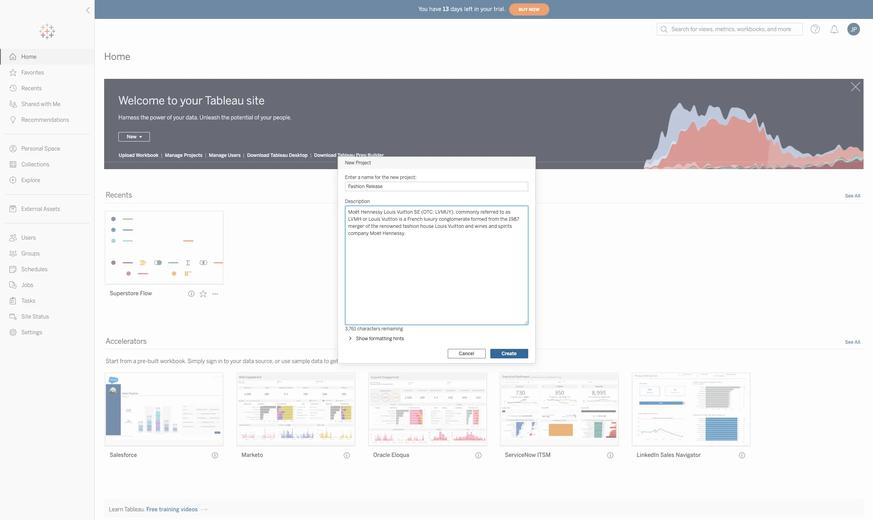 Task type: locate. For each thing, give the bounding box(es) containing it.
builder
[[368, 153, 384, 158]]

the right unleash
[[221, 115, 230, 121]]

tasks link
[[0, 293, 94, 309]]

superstore flow
[[110, 291, 152, 297]]

get
[[330, 359, 338, 365]]

1 vertical spatial see all
[[845, 340, 861, 345]]

by text only_f5he34f image inside recommendations link
[[9, 116, 17, 124]]

to right sign in the bottom of the page
[[224, 359, 229, 365]]

by text only_f5he34f image for settings
[[9, 329, 17, 336]]

see all
[[845, 194, 861, 199], [845, 340, 861, 345]]

by text only_f5he34f image for schedules
[[9, 266, 17, 273]]

harness
[[118, 115, 139, 121]]

users down potential
[[228, 153, 241, 158]]

manage projects link
[[165, 152, 203, 159]]

of right power
[[167, 115, 172, 121]]

by text only_f5he34f image inside site status link
[[9, 313, 17, 320]]

by text only_f5he34f image left favorites
[[9, 69, 17, 76]]

data
[[243, 359, 254, 365], [311, 359, 323, 365]]

data right the sample
[[311, 359, 323, 365]]

the
[[141, 115, 149, 121], [221, 115, 230, 121], [382, 175, 389, 180]]

your up data.
[[180, 94, 203, 107]]

by text only_f5he34f image inside explore link
[[9, 177, 17, 184]]

data left source, at the left bottom of page
[[243, 359, 254, 365]]

see
[[845, 194, 854, 199], [845, 340, 854, 345]]

0 vertical spatial a
[[358, 175, 361, 180]]

site
[[21, 314, 31, 320]]

8 by text only_f5he34f image from the top
[[9, 298, 17, 305]]

see for accelerators
[[845, 340, 854, 345]]

your
[[481, 6, 492, 12], [180, 94, 203, 107], [173, 115, 185, 121], [261, 115, 272, 121], [230, 359, 242, 365]]

0 horizontal spatial data
[[243, 359, 254, 365]]

to left get
[[324, 359, 329, 365]]

manage right projects
[[209, 153, 227, 158]]

use
[[282, 359, 291, 365]]

tableau up new project
[[337, 153, 355, 158]]

by text only_f5he34f image inside jobs link
[[9, 282, 17, 289]]

a inside new project dialog
[[358, 175, 361, 180]]

2 all from the top
[[855, 340, 861, 345]]

by text only_f5he34f image up favorites link
[[9, 53, 17, 60]]

1 horizontal spatial manage
[[209, 153, 227, 158]]

learn
[[109, 507, 123, 514]]

site status
[[21, 314, 49, 320]]

| right manage users link
[[243, 153, 245, 158]]

tasks
[[21, 298, 35, 305]]

sales
[[661, 452, 675, 459]]

accelerators
[[106, 338, 147, 346]]

| right projects
[[205, 153, 207, 158]]

now
[[529, 7, 540, 12]]

to right welcome
[[167, 94, 178, 107]]

9 by text only_f5he34f image from the top
[[9, 313, 17, 320]]

external assets link
[[0, 201, 94, 217]]

workbook.
[[160, 359, 186, 365]]

home link
[[0, 49, 94, 65]]

users up groups
[[21, 235, 36, 242]]

0 vertical spatial new
[[127, 134, 137, 140]]

by text only_f5he34f image inside home link
[[9, 53, 17, 60]]

0 vertical spatial in
[[474, 6, 479, 12]]

download tableau prep builder link
[[314, 152, 384, 159]]

buy
[[519, 7, 528, 12]]

2 manage from the left
[[209, 153, 227, 158]]

|
[[161, 153, 163, 158], [205, 153, 207, 158], [243, 153, 245, 158], [310, 153, 312, 158]]

2 by text only_f5he34f image from the top
[[9, 69, 17, 76]]

by text only_f5he34f image left jobs on the bottom left of the page
[[9, 282, 17, 289]]

by text only_f5he34f image inside personal space link
[[9, 145, 17, 152]]

1 see all from the top
[[845, 194, 861, 199]]

new for new
[[127, 134, 137, 140]]

1 horizontal spatial of
[[254, 115, 259, 121]]

1 horizontal spatial download
[[314, 153, 336, 158]]

formatting
[[369, 336, 392, 342]]

by text only_f5he34f image left personal
[[9, 145, 17, 152]]

by text only_f5he34f image inside shared with me link
[[9, 101, 17, 108]]

2 by text only_f5he34f image from the top
[[9, 116, 17, 124]]

0 vertical spatial see
[[845, 194, 854, 199]]

prep
[[356, 153, 367, 158]]

0 horizontal spatial tableau
[[205, 94, 244, 107]]

oracle
[[373, 452, 390, 459]]

you have 13 days left in your trial.
[[419, 6, 506, 12]]

0 vertical spatial users
[[228, 153, 241, 158]]

by text only_f5he34f image for users
[[9, 234, 17, 242]]

1 vertical spatial see all link
[[845, 339, 861, 347]]

by text only_f5he34f image
[[9, 85, 17, 92], [9, 116, 17, 124], [9, 161, 17, 168], [9, 177, 17, 184], [9, 206, 17, 213], [9, 234, 17, 242], [9, 250, 17, 257], [9, 298, 17, 305], [9, 313, 17, 320]]

by text only_f5he34f image left schedules on the left bottom of the page
[[9, 266, 17, 273]]

of
[[167, 115, 172, 121], [254, 115, 259, 121]]

0 horizontal spatial download
[[247, 153, 269, 158]]

by text only_f5he34f image
[[9, 53, 17, 60], [9, 69, 17, 76], [9, 101, 17, 108], [9, 145, 17, 152], [9, 266, 17, 273], [9, 282, 17, 289], [9, 329, 17, 336]]

1 horizontal spatial recents
[[106, 191, 132, 200]]

3,761
[[345, 326, 356, 332]]

0 horizontal spatial home
[[21, 54, 37, 60]]

new down the download tableau prep builder link
[[345, 160, 355, 166]]

download right manage users link
[[247, 153, 269, 158]]

shared
[[21, 101, 39, 108]]

1 horizontal spatial data
[[311, 359, 323, 365]]

by text only_f5he34f image inside tasks link
[[9, 298, 17, 305]]

the inside new project dialog
[[382, 175, 389, 180]]

0 vertical spatial recents
[[21, 85, 42, 92]]

new inside popup button
[[127, 134, 137, 140]]

new
[[127, 134, 137, 140], [345, 160, 355, 166]]

2 | from the left
[[205, 153, 207, 158]]

1 all from the top
[[855, 194, 861, 199]]

1 manage from the left
[[165, 153, 183, 158]]

days
[[451, 6, 463, 12]]

1 see all link from the top
[[845, 193, 861, 201]]

free training videos
[[146, 507, 198, 514]]

servicenow itsm
[[505, 452, 551, 459]]

by text only_f5he34f image inside favorites link
[[9, 69, 17, 76]]

manage left projects
[[165, 153, 183, 158]]

site status link
[[0, 309, 94, 325]]

1 vertical spatial in
[[218, 359, 223, 365]]

0 horizontal spatial recents
[[21, 85, 42, 92]]

| right desktop
[[310, 153, 312, 158]]

6 by text only_f5he34f image from the top
[[9, 234, 17, 242]]

6 by text only_f5he34f image from the top
[[9, 282, 17, 289]]

by text only_f5he34f image for tasks
[[9, 298, 17, 305]]

7 by text only_f5he34f image from the top
[[9, 329, 17, 336]]

download right desktop
[[314, 153, 336, 158]]

external assets
[[21, 206, 60, 213]]

favorites link
[[0, 65, 94, 81]]

or
[[275, 359, 280, 365]]

started.
[[340, 359, 359, 365]]

the right for
[[382, 175, 389, 180]]

linkedin
[[637, 452, 659, 459]]

1 download from the left
[[247, 153, 269, 158]]

welcome to your tableau site
[[118, 94, 265, 107]]

4 by text only_f5he34f image from the top
[[9, 177, 17, 184]]

by text only_f5he34f image inside recents link
[[9, 85, 17, 92]]

tableau up unleash
[[205, 94, 244, 107]]

tableau left desktop
[[270, 153, 288, 158]]

right arrow image
[[201, 507, 207, 514]]

1 by text only_f5he34f image from the top
[[9, 85, 17, 92]]

1 vertical spatial see
[[845, 340, 854, 345]]

5 by text only_f5he34f image from the top
[[9, 206, 17, 213]]

1 see from the top
[[845, 194, 854, 199]]

1 horizontal spatial a
[[358, 175, 361, 180]]

1 by text only_f5he34f image from the top
[[9, 53, 17, 60]]

1 vertical spatial all
[[855, 340, 861, 345]]

5 by text only_f5he34f image from the top
[[9, 266, 17, 273]]

4 by text only_f5he34f image from the top
[[9, 145, 17, 152]]

see all link for accelerators
[[845, 339, 861, 347]]

by text only_f5he34f image inside "schedules" link
[[9, 266, 17, 273]]

1 horizontal spatial tableau
[[270, 153, 288, 158]]

potential
[[231, 115, 253, 121]]

2 download from the left
[[314, 153, 336, 158]]

see all link for recents
[[845, 193, 861, 201]]

for
[[375, 175, 381, 180]]

in
[[474, 6, 479, 12], [218, 359, 223, 365]]

7 by text only_f5he34f image from the top
[[9, 250, 17, 257]]

by text only_f5he34f image inside the collections link
[[9, 161, 17, 168]]

3 | from the left
[[243, 153, 245, 158]]

jobs link
[[0, 277, 94, 293]]

new up upload at left
[[127, 134, 137, 140]]

0 horizontal spatial in
[[218, 359, 223, 365]]

0 vertical spatial see all link
[[845, 193, 861, 201]]

workbook
[[136, 153, 159, 158]]

all for recents
[[855, 194, 861, 199]]

3 by text only_f5he34f image from the top
[[9, 101, 17, 108]]

enter a name for the new project:
[[345, 175, 417, 180]]

0 horizontal spatial a
[[133, 359, 136, 365]]

in right sign in the bottom of the page
[[218, 359, 223, 365]]

by text only_f5he34f image inside groups 'link'
[[9, 250, 17, 257]]

people.
[[273, 115, 292, 121]]

servicenow
[[505, 452, 536, 459]]

left
[[464, 6, 473, 12]]

from
[[120, 359, 132, 365]]

sample
[[292, 359, 310, 365]]

by text only_f5he34f image for recommendations
[[9, 116, 17, 124]]

a left pre-
[[133, 359, 136, 365]]

0 horizontal spatial users
[[21, 235, 36, 242]]

| right workbook
[[161, 153, 163, 158]]

flow
[[140, 291, 152, 297]]

the left power
[[141, 115, 149, 121]]

1 | from the left
[[161, 153, 163, 158]]

by text only_f5he34f image left settings
[[9, 329, 17, 336]]

1 vertical spatial new
[[345, 160, 355, 166]]

2 see from the top
[[845, 340, 854, 345]]

projects
[[184, 153, 203, 158]]

by text only_f5he34f image for site status
[[9, 313, 17, 320]]

a right enter
[[358, 175, 361, 180]]

harness the power of your data. unleash the potential of your people.
[[118, 115, 292, 121]]

0 horizontal spatial manage
[[165, 153, 183, 158]]

0 horizontal spatial to
[[167, 94, 178, 107]]

itsm
[[537, 452, 551, 459]]

1 vertical spatial recents
[[106, 191, 132, 200]]

3 by text only_f5he34f image from the top
[[9, 161, 17, 168]]

0 horizontal spatial of
[[167, 115, 172, 121]]

0 vertical spatial all
[[855, 194, 861, 199]]

in right left
[[474, 6, 479, 12]]

new inside dialog
[[345, 160, 355, 166]]

download
[[247, 153, 269, 158], [314, 153, 336, 158]]

manage users link
[[209, 152, 241, 159]]

tableau
[[205, 94, 244, 107], [270, 153, 288, 158], [337, 153, 355, 158]]

navigation panel element
[[0, 24, 94, 341]]

home
[[104, 51, 130, 62], [21, 54, 37, 60]]

0 horizontal spatial new
[[127, 134, 137, 140]]

1 horizontal spatial the
[[221, 115, 230, 121]]

upload workbook button
[[118, 152, 159, 159]]

2 see all link from the top
[[845, 339, 861, 347]]

by text only_f5he34f image inside users link
[[9, 234, 17, 242]]

create button
[[490, 349, 528, 359]]

1 horizontal spatial new
[[345, 160, 355, 166]]

1 vertical spatial a
[[133, 359, 136, 365]]

space
[[44, 146, 60, 152]]

1 vertical spatial users
[[21, 235, 36, 242]]

by text only_f5he34f image inside the external assets link
[[9, 206, 17, 213]]

by text only_f5he34f image inside settings link
[[9, 329, 17, 336]]

by text only_f5he34f image left shared
[[9, 101, 17, 108]]

assets
[[43, 206, 60, 213]]

of right potential
[[254, 115, 259, 121]]

enter
[[345, 175, 357, 180]]

1 horizontal spatial users
[[228, 153, 241, 158]]

2 horizontal spatial the
[[382, 175, 389, 180]]

description
[[345, 199, 370, 204]]

2 see all from the top
[[845, 340, 861, 345]]

0 vertical spatial see all
[[845, 194, 861, 199]]



Task type: describe. For each thing, give the bounding box(es) containing it.
create
[[502, 351, 517, 357]]

recents inside recents link
[[21, 85, 42, 92]]

schedules
[[21, 266, 48, 273]]

3,761 characters remaining
[[345, 326, 403, 332]]

upload
[[119, 153, 135, 158]]

show
[[356, 336, 368, 342]]

settings link
[[0, 325, 94, 341]]

settings
[[21, 330, 42, 336]]

your left people. at the left of the page
[[261, 115, 272, 121]]

show formatting hints button
[[346, 334, 406, 344]]

by text only_f5he34f image for shared with me
[[9, 101, 17, 108]]

by text only_f5he34f image for jobs
[[9, 282, 17, 289]]

linkedin sales navigator
[[637, 452, 701, 459]]

desktop
[[289, 153, 308, 158]]

recommendations
[[21, 117, 69, 124]]

personal space link
[[0, 141, 94, 157]]

home inside main navigation. press the up and down arrow keys to access links. element
[[21, 54, 37, 60]]

recommendations link
[[0, 112, 94, 128]]

new
[[390, 175, 399, 180]]

1 data from the left
[[243, 359, 254, 365]]

videos
[[181, 507, 198, 514]]

external
[[21, 206, 42, 213]]

collections
[[21, 161, 49, 168]]

by text only_f5he34f image for collections
[[9, 161, 17, 168]]

2 data from the left
[[311, 359, 323, 365]]

remaining
[[382, 326, 403, 332]]

superstore
[[110, 291, 139, 297]]

2 horizontal spatial tableau
[[337, 153, 355, 158]]

main navigation. press the up and down arrow keys to access links. element
[[0, 49, 94, 341]]

recents link
[[0, 81, 94, 96]]

users link
[[0, 230, 94, 246]]

show formatting hints
[[356, 336, 404, 342]]

by text only_f5he34f image for external assets
[[9, 206, 17, 213]]

source,
[[255, 359, 274, 365]]

free
[[146, 507, 158, 514]]

by text only_f5he34f image for home
[[9, 53, 17, 60]]

salesforce
[[110, 452, 137, 459]]

by text only_f5he34f image for recents
[[9, 85, 17, 92]]

project
[[356, 160, 371, 166]]

2 horizontal spatial to
[[324, 359, 329, 365]]

1 horizontal spatial in
[[474, 6, 479, 12]]

see all for recents
[[845, 194, 861, 199]]

Description text field
[[345, 206, 528, 325]]

2 of from the left
[[254, 115, 259, 121]]

status
[[32, 314, 49, 320]]

upload workbook | manage projects | manage users | download tableau desktop | download tableau prep builder
[[119, 153, 384, 158]]

by text only_f5he34f image for groups
[[9, 250, 17, 257]]

navigator
[[676, 452, 701, 459]]

your left data.
[[173, 115, 185, 121]]

your left trial.
[[481, 6, 492, 12]]

data.
[[186, 115, 198, 121]]

schedules link
[[0, 262, 94, 277]]

me
[[53, 101, 60, 108]]

1 horizontal spatial home
[[104, 51, 130, 62]]

characters
[[357, 326, 381, 332]]

cancel button
[[448, 349, 486, 359]]

Enter a name for the new project: text field
[[345, 182, 528, 191]]

buy now button
[[509, 3, 550, 16]]

tableau.
[[124, 507, 145, 514]]

new project
[[345, 160, 371, 166]]

see all for accelerators
[[845, 340, 861, 345]]

new for new project
[[345, 160, 355, 166]]

learn tableau.
[[109, 507, 145, 514]]

jobs
[[21, 282, 33, 289]]

power
[[150, 115, 166, 121]]

simply
[[188, 359, 205, 365]]

start from a pre-built workbook. simply sign in to your data source, or use sample data to get started.
[[106, 359, 359, 365]]

site
[[246, 94, 265, 107]]

with
[[41, 101, 51, 108]]

users inside main navigation. press the up and down arrow keys to access links. element
[[21, 235, 36, 242]]

personal
[[21, 146, 43, 152]]

new project dialog
[[338, 157, 535, 363]]

project:
[[400, 175, 417, 180]]

all for accelerators
[[855, 340, 861, 345]]

by text only_f5he34f image for explore
[[9, 177, 17, 184]]

groups link
[[0, 246, 94, 262]]

see for recents
[[845, 194, 854, 199]]

free training videos link
[[146, 507, 207, 514]]

unleash
[[200, 115, 220, 121]]

4 | from the left
[[310, 153, 312, 158]]

welcome
[[118, 94, 165, 107]]

name
[[362, 175, 374, 180]]

personal space
[[21, 146, 60, 152]]

start
[[106, 359, 119, 365]]

training
[[159, 507, 179, 514]]

oracle eloqua
[[373, 452, 409, 459]]

1 horizontal spatial to
[[224, 359, 229, 365]]

13
[[443, 6, 449, 12]]

pre-
[[137, 359, 148, 365]]

hints
[[393, 336, 404, 342]]

eloqua
[[392, 452, 409, 459]]

new button
[[118, 132, 150, 142]]

by text only_f5he34f image for favorites
[[9, 69, 17, 76]]

buy now
[[519, 7, 540, 12]]

by text only_f5he34f image for personal space
[[9, 145, 17, 152]]

shared with me link
[[0, 96, 94, 112]]

marketo
[[242, 452, 263, 459]]

trial.
[[494, 6, 506, 12]]

sign
[[206, 359, 217, 365]]

0 horizontal spatial the
[[141, 115, 149, 121]]

have
[[429, 6, 442, 12]]

explore
[[21, 177, 40, 184]]

explore link
[[0, 172, 94, 188]]

your right sign in the bottom of the page
[[230, 359, 242, 365]]

cancel
[[459, 351, 474, 357]]

1 of from the left
[[167, 115, 172, 121]]



Task type: vqa. For each thing, say whether or not it's contained in the screenshot.
start
yes



